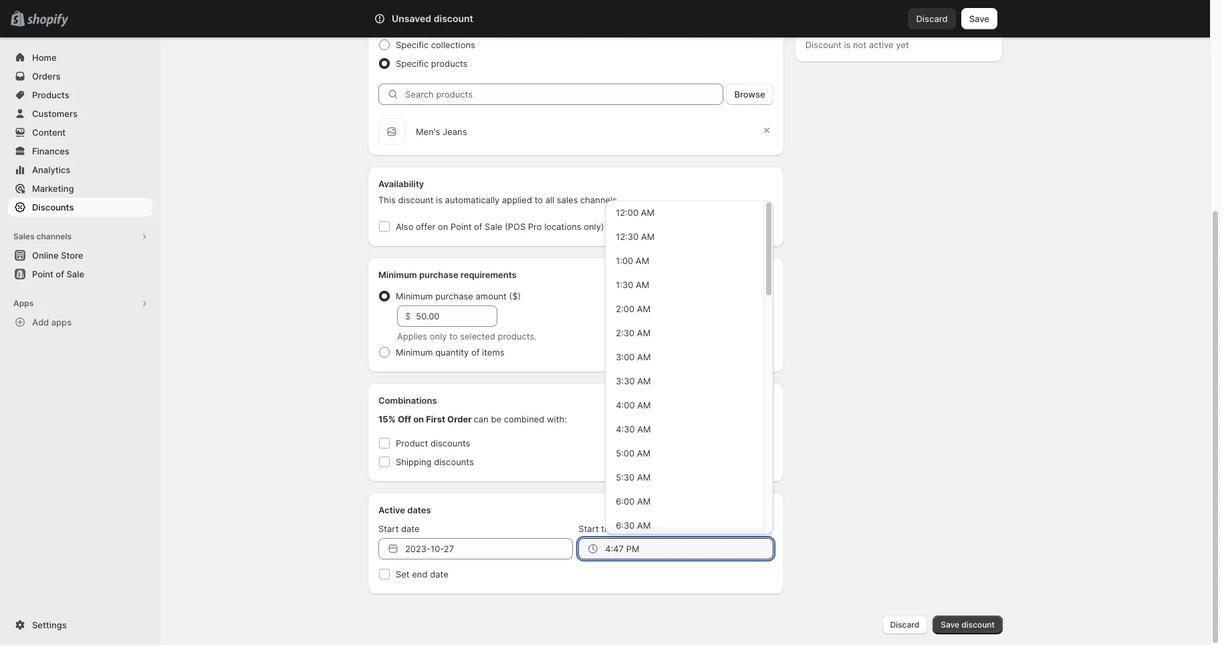 Task type: describe. For each thing, give the bounding box(es) containing it.
5:30 am
[[616, 472, 651, 483]]

4:30 am
[[616, 424, 651, 435]]

off
[[398, 414, 411, 425]]

discounts
[[32, 202, 74, 213]]

amount
[[476, 291, 507, 302]]

start time (edt)
[[579, 524, 645, 534]]

locations
[[544, 221, 581, 232]]

list box containing 12:00 am
[[605, 201, 763, 645]]

3:00
[[616, 352, 635, 362]]

home link
[[8, 48, 152, 67]]

am for 12:30 am
[[641, 231, 655, 242]]

(pos
[[505, 221, 526, 232]]

0 vertical spatial date
[[401, 524, 420, 534]]

can
[[474, 414, 489, 425]]

also
[[396, 221, 414, 232]]

product
[[396, 438, 428, 449]]

automatically
[[445, 195, 500, 205]]

save discount button
[[933, 616, 1003, 635]]

am for 4:00 am
[[637, 400, 651, 411]]

2 vertical spatial of
[[471, 347, 480, 358]]

1:00
[[616, 255, 633, 266]]

minimum for minimum quantity of items
[[396, 347, 433, 358]]

active
[[378, 505, 405, 516]]

am for 12:00 am
[[641, 207, 655, 218]]

sales channels button
[[8, 227, 152, 246]]

am for 6:00 am
[[637, 496, 651, 507]]

to inside availability this discount is automatically applied to all sales channels.
[[535, 195, 543, 205]]

availability
[[378, 179, 424, 189]]

apps
[[13, 298, 34, 308]]

save for save discount
[[941, 620, 960, 630]]

12:30
[[616, 231, 639, 242]]

minimum purchase amount ($)
[[396, 291, 521, 302]]

be
[[491, 414, 501, 425]]

2:00
[[616, 304, 635, 314]]

point of sale link
[[8, 265, 152, 283]]

save discount
[[941, 620, 995, 630]]

marketing
[[32, 183, 74, 194]]

save button
[[961, 8, 998, 29]]

shopify image
[[27, 14, 68, 27]]

Start time (EDT) text field
[[605, 538, 773, 560]]

discounts link
[[8, 198, 152, 217]]

sales
[[557, 195, 578, 205]]

quantity
[[435, 347, 469, 358]]

discard button for save discount
[[882, 616, 927, 635]]

order
[[447, 414, 472, 425]]

on for off
[[413, 414, 424, 425]]

add apps
[[32, 317, 72, 328]]

items
[[482, 347, 504, 358]]

Start date text field
[[405, 538, 573, 560]]

4:30
[[616, 424, 635, 435]]

applies for applies only to selected products.
[[397, 331, 427, 342]]

discard for save discount
[[890, 620, 919, 630]]

channels
[[36, 231, 72, 241]]

1:00 am
[[616, 255, 649, 266]]

online store
[[32, 250, 83, 261]]

discount is not active yet
[[805, 39, 909, 50]]

home
[[32, 52, 57, 63]]

5:00
[[616, 448, 635, 459]]

settings link
[[8, 616, 152, 635]]

6:30
[[616, 520, 635, 531]]

offer
[[416, 221, 436, 232]]

am for 1:00 am
[[636, 255, 649, 266]]

am for 2:00 am
[[637, 304, 651, 314]]

specific for specific collections
[[396, 39, 429, 50]]

jeans
[[443, 126, 467, 137]]

content
[[32, 127, 66, 138]]

products link
[[8, 86, 152, 104]]

availability this discount is automatically applied to all sales channels.
[[378, 179, 620, 205]]

analytics
[[32, 164, 70, 175]]

point inside the point of sale link
[[32, 269, 53, 279]]

set end date
[[396, 569, 449, 580]]

2:30 am
[[616, 328, 651, 338]]

product discounts
[[396, 438, 470, 449]]

shipping
[[396, 457, 432, 467]]

1 horizontal spatial to
[[449, 331, 458, 342]]

5:00 am
[[616, 448, 651, 459]]

finances link
[[8, 142, 152, 160]]

first
[[426, 414, 445, 425]]

sales channels
[[13, 231, 72, 241]]

3:30
[[616, 376, 635, 386]]

$
[[405, 311, 411, 322]]

point of sale
[[32, 269, 84, 279]]

sale inside button
[[66, 269, 84, 279]]

requirements
[[461, 269, 517, 280]]

sales
[[13, 231, 34, 241]]

pro
[[528, 221, 542, 232]]

set
[[396, 569, 410, 580]]

content link
[[8, 123, 152, 142]]

am for 4:30 am
[[637, 424, 651, 435]]

all
[[545, 195, 554, 205]]

add
[[32, 317, 49, 328]]

applies to
[[378, 18, 420, 29]]

Search products text field
[[405, 84, 724, 105]]

minimum for minimum purchase amount ($)
[[396, 291, 433, 302]]

am for 5:30 am
[[637, 472, 651, 483]]

finances
[[32, 146, 69, 156]]



Task type: locate. For each thing, give the bounding box(es) containing it.
1 vertical spatial applies
[[397, 331, 427, 342]]

discard for save
[[916, 13, 948, 24]]

of inside button
[[56, 269, 64, 279]]

am for 3:00 am
[[637, 352, 651, 362]]

discount for unsaved discount
[[434, 13, 473, 24]]

12:30 am
[[616, 231, 655, 242]]

1 horizontal spatial sale
[[485, 221, 502, 232]]

combinations
[[378, 395, 437, 406]]

0 vertical spatial point
[[451, 221, 472, 232]]

2 specific from the top
[[396, 58, 429, 69]]

on for offer
[[438, 221, 448, 232]]

1 vertical spatial point
[[32, 269, 53, 279]]

0 horizontal spatial save
[[941, 620, 960, 630]]

2:00 am
[[616, 304, 651, 314]]

discard button left save discount button
[[882, 616, 927, 635]]

1 horizontal spatial date
[[430, 569, 449, 580]]

search button
[[411, 8, 799, 29]]

1 specific from the top
[[396, 39, 429, 50]]

discount
[[434, 13, 473, 24], [398, 195, 434, 205], [962, 620, 995, 630]]

online
[[32, 250, 59, 261]]

channels.
[[580, 195, 620, 205]]

4:00
[[616, 400, 635, 411]]

discount for save discount
[[962, 620, 995, 630]]

minimum quantity of items
[[396, 347, 504, 358]]

discard left save button on the right top
[[916, 13, 948, 24]]

0 vertical spatial sale
[[485, 221, 502, 232]]

to
[[412, 18, 420, 29], [535, 195, 543, 205], [449, 331, 458, 342]]

minimum
[[378, 269, 417, 280], [396, 291, 433, 302], [396, 347, 433, 358]]

start
[[378, 524, 399, 534], [579, 524, 599, 534]]

$ text field
[[416, 306, 497, 327]]

0 vertical spatial save
[[969, 13, 990, 24]]

online store button
[[0, 246, 160, 265]]

1 horizontal spatial start
[[579, 524, 599, 534]]

combined
[[504, 414, 545, 425]]

products.
[[498, 331, 537, 342]]

on right off
[[413, 414, 424, 425]]

orders link
[[8, 67, 152, 86]]

discard button for save
[[908, 8, 956, 29]]

1 vertical spatial to
[[535, 195, 543, 205]]

apps button
[[8, 294, 152, 313]]

products
[[431, 58, 468, 69]]

dates
[[407, 505, 431, 516]]

active dates
[[378, 505, 431, 516]]

0 horizontal spatial is
[[436, 195, 443, 205]]

2 horizontal spatial to
[[535, 195, 543, 205]]

is left 'not'
[[844, 39, 851, 50]]

settings
[[32, 620, 67, 631]]

applies for applies to
[[378, 18, 409, 29]]

start for start time (edt)
[[579, 524, 599, 534]]

am right 5:00
[[637, 448, 651, 459]]

save
[[969, 13, 990, 24], [941, 620, 960, 630]]

purchase up $ text field
[[435, 291, 473, 302]]

am for 1:30 am
[[636, 279, 649, 290]]

specific down applies to
[[396, 39, 429, 50]]

am right 1:00
[[636, 255, 649, 266]]

browse
[[734, 89, 765, 100]]

save inside save button
[[969, 13, 990, 24]]

0 vertical spatial applies
[[378, 18, 409, 29]]

1 vertical spatial date
[[430, 569, 449, 580]]

sale
[[485, 221, 502, 232], [66, 269, 84, 279]]

is left automatically on the top of the page
[[436, 195, 443, 205]]

0 vertical spatial to
[[412, 18, 420, 29]]

point down automatically on the top of the page
[[451, 221, 472, 232]]

save inside save discount button
[[941, 620, 960, 630]]

discount inside availability this discount is automatically applied to all sales channels.
[[398, 195, 434, 205]]

am for 2:30 am
[[637, 328, 651, 338]]

specific products
[[396, 58, 468, 69]]

2 vertical spatial minimum
[[396, 347, 433, 358]]

specific
[[396, 39, 429, 50], [396, 58, 429, 69]]

1 vertical spatial on
[[413, 414, 424, 425]]

of down selected
[[471, 347, 480, 358]]

purchase
[[419, 269, 458, 280], [435, 291, 473, 302]]

to left all
[[535, 195, 543, 205]]

1 vertical spatial discounts
[[434, 457, 474, 467]]

time
[[601, 524, 619, 534]]

1 vertical spatial discount
[[398, 195, 434, 205]]

discounts for shipping discounts
[[434, 457, 474, 467]]

0 vertical spatial discard
[[916, 13, 948, 24]]

am for 5:00 am
[[637, 448, 651, 459]]

add apps button
[[8, 313, 152, 332]]

0 vertical spatial specific
[[396, 39, 429, 50]]

15% off on first order can be combined with:
[[378, 414, 567, 425]]

0 vertical spatial discard button
[[908, 8, 956, 29]]

this
[[378, 195, 396, 205]]

am right 6:00
[[637, 496, 651, 507]]

1 vertical spatial purchase
[[435, 291, 473, 302]]

am
[[641, 207, 655, 218], [641, 231, 655, 242], [636, 255, 649, 266], [636, 279, 649, 290], [637, 304, 651, 314], [637, 328, 651, 338], [637, 352, 651, 362], [637, 376, 651, 386], [637, 400, 651, 411], [637, 424, 651, 435], [637, 448, 651, 459], [637, 472, 651, 483], [637, 496, 651, 507], [637, 520, 651, 531]]

0 vertical spatial is
[[844, 39, 851, 50]]

purchase for requirements
[[419, 269, 458, 280]]

2 start from the left
[[579, 524, 599, 534]]

5:30
[[616, 472, 635, 483]]

am for 6:30 am
[[637, 520, 651, 531]]

am right 3:30
[[637, 376, 651, 386]]

start down active
[[378, 524, 399, 534]]

also offer on point of sale (pos pro locations only)
[[396, 221, 604, 232]]

am right 4:30
[[637, 424, 651, 435]]

discard button
[[908, 8, 956, 29], [882, 616, 927, 635]]

0 vertical spatial purchase
[[419, 269, 458, 280]]

am right 12:00
[[641, 207, 655, 218]]

0 vertical spatial of
[[474, 221, 482, 232]]

am right 2:30 in the right of the page
[[637, 328, 651, 338]]

0 horizontal spatial start
[[378, 524, 399, 534]]

(edt)
[[622, 524, 645, 534]]

0 horizontal spatial point
[[32, 269, 53, 279]]

1:30
[[616, 279, 633, 290]]

0 horizontal spatial sale
[[66, 269, 84, 279]]

1 horizontal spatial on
[[438, 221, 448, 232]]

browse button
[[726, 84, 773, 105]]

6:30 am
[[616, 520, 651, 531]]

is inside availability this discount is automatically applied to all sales channels.
[[436, 195, 443, 205]]

applied
[[502, 195, 532, 205]]

12:00
[[616, 207, 639, 218]]

apps
[[51, 317, 72, 328]]

minimum for minimum purchase requirements
[[378, 269, 417, 280]]

1 vertical spatial of
[[56, 269, 64, 279]]

1 horizontal spatial save
[[969, 13, 990, 24]]

1 vertical spatial minimum
[[396, 291, 433, 302]]

discounts
[[431, 438, 470, 449], [434, 457, 474, 467]]

am right "3:00"
[[637, 352, 651, 362]]

customers
[[32, 108, 78, 119]]

save for save
[[969, 13, 990, 24]]

sale down the store
[[66, 269, 84, 279]]

2:30
[[616, 328, 635, 338]]

purchase for amount
[[435, 291, 473, 302]]

12:00 am
[[616, 207, 655, 218]]

1 vertical spatial discard
[[890, 620, 919, 630]]

4:00 am
[[616, 400, 651, 411]]

point down online
[[32, 269, 53, 279]]

to right 'only'
[[449, 331, 458, 342]]

1 horizontal spatial point
[[451, 221, 472, 232]]

0 horizontal spatial date
[[401, 524, 420, 534]]

6:00 am
[[616, 496, 651, 507]]

yet
[[896, 39, 909, 50]]

2 vertical spatial to
[[449, 331, 458, 342]]

men's
[[416, 126, 440, 137]]

discounts down product discounts
[[434, 457, 474, 467]]

active
[[869, 39, 894, 50]]

orders
[[32, 71, 60, 82]]

start for start date
[[378, 524, 399, 534]]

unsaved
[[392, 13, 431, 24]]

0 vertical spatial on
[[438, 221, 448, 232]]

1 vertical spatial sale
[[66, 269, 84, 279]]

0 vertical spatial discounts
[[431, 438, 470, 449]]

on right offer
[[438, 221, 448, 232]]

sale left (pos
[[485, 221, 502, 232]]

point
[[451, 221, 472, 232], [32, 269, 53, 279]]

with:
[[547, 414, 567, 425]]

of down online store
[[56, 269, 64, 279]]

only
[[430, 331, 447, 342]]

date down active dates
[[401, 524, 420, 534]]

selected
[[460, 331, 495, 342]]

list box
[[605, 201, 763, 645]]

start left time
[[579, 524, 599, 534]]

1 start from the left
[[378, 524, 399, 534]]

6:00
[[616, 496, 635, 507]]

products
[[32, 90, 69, 100]]

discounts for product discounts
[[431, 438, 470, 449]]

online store link
[[8, 246, 152, 265]]

date right end
[[430, 569, 449, 580]]

men's jeans
[[416, 126, 467, 137]]

am for 3:30 am
[[637, 376, 651, 386]]

1 vertical spatial is
[[436, 195, 443, 205]]

am right "1:30"
[[636, 279, 649, 290]]

purchase up minimum purchase amount ($) on the top of page
[[419, 269, 458, 280]]

1 vertical spatial specific
[[396, 58, 429, 69]]

only)
[[584, 221, 604, 232]]

search
[[433, 13, 462, 24]]

1:30 am
[[616, 279, 649, 290]]

0 horizontal spatial on
[[413, 414, 424, 425]]

to up "specific collections"
[[412, 18, 420, 29]]

specific down "specific collections"
[[396, 58, 429, 69]]

am right 6:30
[[637, 520, 651, 531]]

unsaved discount
[[392, 13, 473, 24]]

1 vertical spatial save
[[941, 620, 960, 630]]

3:00 am
[[616, 352, 651, 362]]

specific for specific products
[[396, 58, 429, 69]]

($)
[[509, 291, 521, 302]]

am right 4:00
[[637, 400, 651, 411]]

of down automatically on the top of the page
[[474, 221, 482, 232]]

3:30 am
[[616, 376, 651, 386]]

1 vertical spatial discard button
[[882, 616, 927, 635]]

discounts up shipping discounts
[[431, 438, 470, 449]]

analytics link
[[8, 160, 152, 179]]

2 vertical spatial discount
[[962, 620, 995, 630]]

am right the 5:30
[[637, 472, 651, 483]]

0 vertical spatial discount
[[434, 13, 473, 24]]

discard button up yet
[[908, 8, 956, 29]]

0 vertical spatial minimum
[[378, 269, 417, 280]]

discount inside save discount button
[[962, 620, 995, 630]]

applies up "specific collections"
[[378, 18, 409, 29]]

1 horizontal spatial is
[[844, 39, 851, 50]]

is
[[844, 39, 851, 50], [436, 195, 443, 205]]

discard left save discount
[[890, 620, 919, 630]]

not
[[853, 39, 867, 50]]

store
[[61, 250, 83, 261]]

am right 12:30 on the top right
[[641, 231, 655, 242]]

am right 2:00 at right
[[637, 304, 651, 314]]

end
[[412, 569, 428, 580]]

0 horizontal spatial to
[[412, 18, 420, 29]]

applies down $
[[397, 331, 427, 342]]



Task type: vqa. For each thing, say whether or not it's contained in the screenshot.
Online Store "link"
yes



